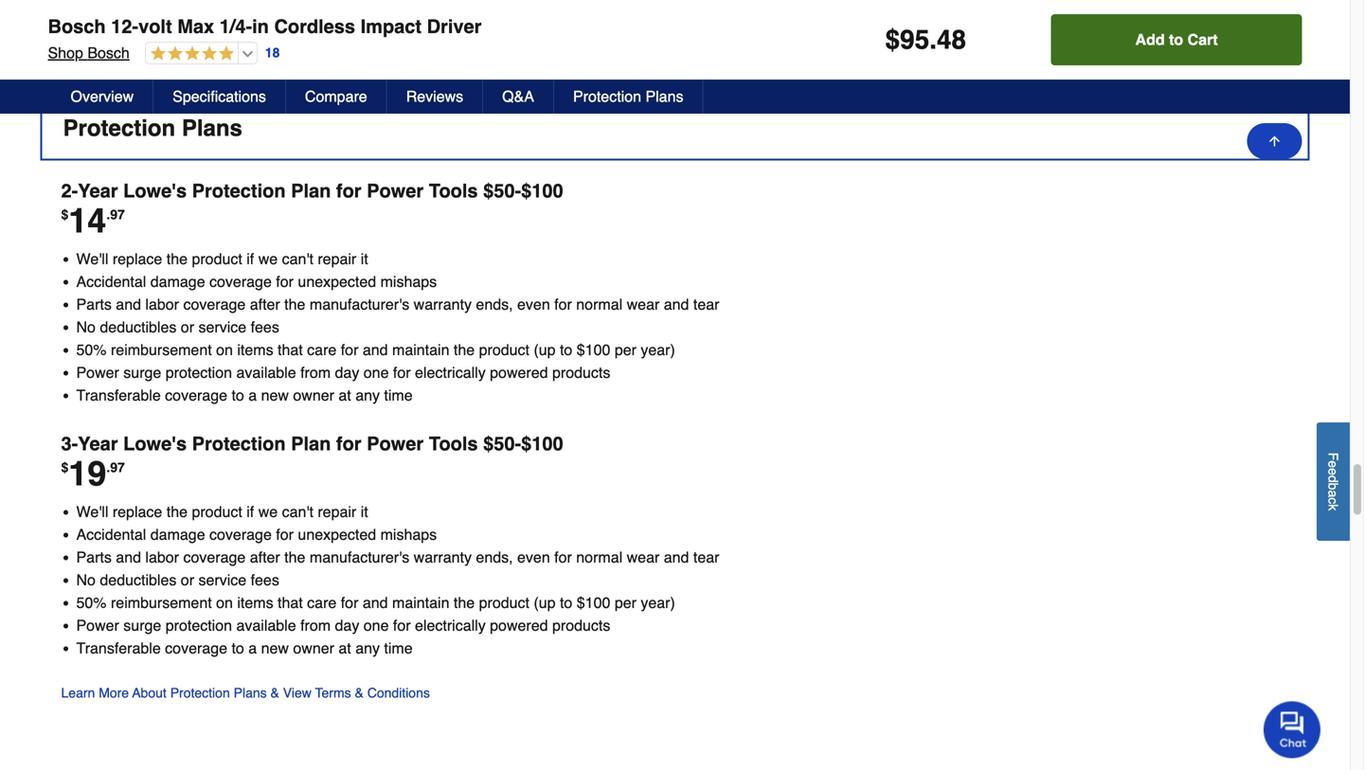Task type: locate. For each thing, give the bounding box(es) containing it.
1 vertical spatial accidental
[[76, 526, 146, 544]]

2 repair from the top
[[318, 503, 357, 521]]

1 vertical spatial tear
[[694, 549, 720, 566]]

1 vertical spatial a
[[1326, 490, 1342, 498]]

lowe's inside 3-year lowe's protection plan for power tools $50-$100 $ 19 . 97
[[123, 433, 187, 455]]

tools inside 3-year lowe's protection plan for power tools $50-$100 $ 19 . 97
[[429, 433, 478, 455]]

$50- inside 3-year lowe's protection plan for power tools $50-$100 $ 19 . 97
[[484, 433, 521, 455]]

0 vertical spatial time
[[384, 387, 413, 404]]

2 at from the top
[[339, 640, 351, 657]]

2-
[[61, 180, 78, 202]]

we'll replace the product if we can't repair it accidental damage coverage for unexpected mishaps parts and labor coverage after the manufacturer's warranty ends, even for normal wear and tear no deductibles or service fees 50% reimbursement on items that care for and maintain the product (up to $100 per year) power surge protection available from day one for electrically powered products transferable coverage to a new owner at any time
[[76, 250, 720, 404], [76, 503, 720, 657]]

replace for 19
[[113, 503, 162, 521]]

1 that from the top
[[278, 341, 303, 359]]

1 vertical spatial 50%
[[76, 594, 107, 612]]

1 normal from the top
[[577, 296, 623, 313]]

1 vertical spatial after
[[250, 549, 280, 566]]

2 we'll replace the product if we can't repair it accidental damage coverage for unexpected mishaps parts and labor coverage after the manufacturer's warranty ends, even for normal wear and tear no deductibles or service fees 50% reimbursement on items that care for and maintain the product (up to $100 per year) power surge protection available from day one for electrically powered products transferable coverage to a new owner at any time from the top
[[76, 503, 720, 657]]

1 parts from the top
[[76, 296, 112, 313]]

2 tear from the top
[[694, 549, 720, 566]]

items
[[237, 341, 274, 359], [237, 594, 274, 612]]

year for 14
[[78, 180, 118, 202]]

1 vertical spatial time
[[384, 640, 413, 657]]

(up
[[534, 341, 556, 359], [534, 594, 556, 612]]

1 vertical spatial reimbursement
[[111, 594, 212, 612]]

year inside 3-year lowe's protection plan for power tools $50-$100 $ 19 . 97
[[78, 433, 118, 455]]

1 protection from the top
[[166, 364, 232, 382]]

1 wear from the top
[[627, 296, 660, 313]]

from
[[301, 364, 331, 382], [301, 617, 331, 635]]

1 vertical spatial repair
[[318, 503, 357, 521]]

2 50% from the top
[[76, 594, 107, 612]]

a up 3-year lowe's protection plan for power tools $50-$100 $ 19 . 97
[[249, 387, 257, 404]]

transferable up more
[[76, 640, 161, 657]]

1 vertical spatial 97
[[110, 460, 125, 475]]

replace for 14
[[113, 250, 162, 268]]

on for 14
[[216, 341, 233, 359]]

a
[[249, 387, 257, 404], [1326, 490, 1342, 498], [249, 640, 257, 657]]

97 right 14
[[110, 207, 125, 222]]

1 vertical spatial $
[[61, 207, 69, 222]]

we'll for 19
[[76, 503, 108, 521]]

97 inside 3-year lowe's protection plan for power tools $50-$100 $ 19 . 97
[[110, 460, 125, 475]]

at up 3-year lowe's protection plan for power tools $50-$100 $ 19 . 97
[[339, 387, 351, 404]]

fees for 19
[[251, 572, 279, 589]]

(up for 19
[[534, 594, 556, 612]]

to
[[1170, 31, 1184, 48], [560, 341, 573, 359], [232, 387, 244, 404], [560, 594, 573, 612], [232, 640, 244, 657]]

1 vertical spatial year)
[[641, 594, 676, 612]]

0 vertical spatial per
[[615, 341, 637, 359]]

1 care from the top
[[307, 341, 337, 359]]

2 vertical spatial .
[[106, 460, 110, 475]]

electrically for 14
[[415, 364, 486, 382]]

1 vertical spatial from
[[301, 617, 331, 635]]

day for 14
[[335, 364, 360, 382]]

unexpected for 14
[[298, 273, 376, 291]]

available
[[236, 364, 296, 382], [236, 617, 296, 635]]

product
[[192, 250, 242, 268], [479, 341, 530, 359], [192, 503, 242, 521], [479, 594, 530, 612]]

2 can't from the top
[[282, 503, 314, 521]]

add
[[1136, 31, 1166, 48]]

bosch 12-volt max 1/4-in cordless impact driver
[[48, 16, 482, 37]]

1 vertical spatial on
[[216, 594, 233, 612]]

1 plan from the top
[[291, 180, 331, 202]]

that
[[278, 341, 303, 359], [278, 594, 303, 612]]

1 vertical spatial if
[[247, 503, 254, 521]]

2 transferable from the top
[[76, 640, 161, 657]]

$ down 3-
[[61, 460, 69, 475]]

volt
[[138, 16, 172, 37]]

0 vertical spatial from
[[301, 364, 331, 382]]

1 service from the top
[[199, 319, 247, 336]]

tools inside 2-year lowe's protection plan for power tools $50-$100 $ 14 . 97
[[429, 180, 478, 202]]

owner up view
[[293, 640, 335, 657]]

for
[[336, 180, 362, 202], [276, 273, 294, 291], [555, 296, 572, 313], [341, 341, 359, 359], [393, 364, 411, 382], [336, 433, 362, 455], [276, 526, 294, 544], [555, 549, 572, 566], [341, 594, 359, 612], [393, 617, 411, 635]]

1 even from the top
[[518, 296, 550, 313]]

1 mishaps from the top
[[381, 273, 437, 291]]

1 vertical spatial can't
[[282, 503, 314, 521]]

accidental
[[76, 273, 146, 291], [76, 526, 146, 544]]

1 vertical spatial one
[[364, 617, 389, 635]]

parts down 19
[[76, 549, 112, 566]]

1 from from the top
[[301, 364, 331, 382]]

and
[[116, 296, 141, 313], [664, 296, 689, 313], [363, 341, 388, 359], [116, 549, 141, 566], [664, 549, 689, 566], [363, 594, 388, 612]]

surge for 19
[[124, 617, 161, 635]]

2 vertical spatial $
[[61, 460, 69, 475]]

unexpected for 19
[[298, 526, 376, 544]]

$ down 2-
[[61, 207, 69, 222]]

97 right 19
[[110, 460, 125, 475]]

parts
[[76, 296, 112, 313], [76, 549, 112, 566]]

bosch down 12-
[[87, 44, 130, 62]]

97 inside 2-year lowe's protection plan for power tools $50-$100 $ 14 . 97
[[110, 207, 125, 222]]

2 lowe's from the top
[[123, 433, 187, 455]]

1 one from the top
[[364, 364, 389, 382]]

it for 14
[[361, 250, 368, 268]]

powered
[[490, 364, 548, 382], [490, 617, 548, 635]]

new up view
[[261, 640, 289, 657]]

any for 14
[[356, 387, 380, 404]]

$ inside 2-year lowe's protection plan for power tools $50-$100 $ 14 . 97
[[61, 207, 69, 222]]

0 vertical spatial powered
[[490, 364, 548, 382]]

surge
[[124, 364, 161, 382], [124, 617, 161, 635]]

plan inside 2-year lowe's protection plan for power tools $50-$100 $ 14 . 97
[[291, 180, 331, 202]]

1 vertical spatial parts
[[76, 549, 112, 566]]

max
[[177, 16, 214, 37]]

1 ends, from the top
[[476, 296, 513, 313]]

1 e from the top
[[1326, 461, 1342, 468]]

0 vertical spatial can't
[[282, 250, 314, 268]]

plan for 14
[[291, 180, 331, 202]]

2 per from the top
[[615, 594, 637, 612]]

deductibles for 14
[[100, 319, 177, 336]]

0 vertical spatial manufacturer's
[[310, 296, 410, 313]]

impact
[[361, 16, 422, 37]]

tools for 19
[[429, 433, 478, 455]]

any up conditions
[[356, 640, 380, 657]]

that for 14
[[278, 341, 303, 359]]

3-
[[61, 433, 78, 455]]

1 vertical spatial .
[[106, 207, 110, 222]]

any up 3-year lowe's protection plan for power tools $50-$100 $ 19 . 97
[[356, 387, 380, 404]]

chevron up image
[[1269, 119, 1288, 138]]

1 day from the top
[[335, 364, 360, 382]]

we'll for 14
[[76, 250, 108, 268]]

& right terms
[[355, 686, 364, 701]]

2 deductibles from the top
[[100, 572, 177, 589]]

1 vertical spatial ends,
[[476, 549, 513, 566]]

1 vertical spatial lowe's
[[123, 433, 187, 455]]

at up terms
[[339, 640, 351, 657]]

2 any from the top
[[356, 640, 380, 657]]

owner up 3-year lowe's protection plan for power tools $50-$100 $ 19 . 97
[[293, 387, 335, 404]]

we'll
[[76, 250, 108, 268], [76, 503, 108, 521]]

lowe's
[[123, 180, 187, 202], [123, 433, 187, 455]]

1 or from the top
[[181, 319, 194, 336]]

can't down 2-year lowe's protection plan for power tools $50-$100 $ 14 . 97
[[282, 250, 314, 268]]

2 items from the top
[[237, 594, 274, 612]]

can't
[[282, 250, 314, 268], [282, 503, 314, 521]]

if
[[247, 250, 254, 268], [247, 503, 254, 521]]

0 vertical spatial after
[[250, 296, 280, 313]]

. inside 3-year lowe's protection plan for power tools $50-$100 $ 19 . 97
[[106, 460, 110, 475]]

we down 2-year lowe's protection plan for power tools $50-$100 $ 14 . 97
[[258, 250, 278, 268]]

0 vertical spatial electrically
[[415, 364, 486, 382]]

plan
[[291, 180, 331, 202], [291, 433, 331, 455]]

1 deductibles from the top
[[100, 319, 177, 336]]

power inside 2-year lowe's protection plan for power tools $50-$100 $ 14 . 97
[[367, 180, 424, 202]]

0 vertical spatial if
[[247, 250, 254, 268]]

1 owner from the top
[[293, 387, 335, 404]]

1 fees from the top
[[251, 319, 279, 336]]

new for 19
[[261, 640, 289, 657]]

1 vertical spatial manufacturer's
[[310, 549, 410, 566]]

or for 19
[[181, 572, 194, 589]]

1 vertical spatial protection
[[166, 617, 232, 635]]

1 year) from the top
[[641, 341, 676, 359]]

day
[[335, 364, 360, 382], [335, 617, 360, 635]]

1 we'll replace the product if we can't repair it accidental damage coverage for unexpected mishaps parts and labor coverage after the manufacturer's warranty ends, even for normal wear and tear no deductibles or service fees 50% reimbursement on items that care for and maintain the product (up to $100 per year) power surge protection available from day one for electrically powered products transferable coverage to a new owner at any time from the top
[[76, 250, 720, 404]]

reimbursement
[[111, 341, 212, 359], [111, 594, 212, 612]]

2 that from the top
[[278, 594, 303, 612]]

2 accidental from the top
[[76, 526, 146, 544]]

on
[[216, 341, 233, 359], [216, 594, 233, 612]]

at for 14
[[339, 387, 351, 404]]

1 year from the top
[[78, 180, 118, 202]]

0 vertical spatial available
[[236, 364, 296, 382]]

2 surge from the top
[[124, 617, 161, 635]]

0 vertical spatial wear
[[627, 296, 660, 313]]

. inside 2-year lowe's protection plan for power tools $50-$100 $ 14 . 97
[[106, 207, 110, 222]]

fees
[[251, 319, 279, 336], [251, 572, 279, 589]]

per
[[615, 341, 637, 359], [615, 594, 637, 612]]

.
[[930, 25, 937, 55], [106, 207, 110, 222], [106, 460, 110, 475]]

for inside 2-year lowe's protection plan for power tools $50-$100 $ 14 . 97
[[336, 180, 362, 202]]

compare button
[[286, 80, 387, 114]]

on for 19
[[216, 594, 233, 612]]

1 time from the top
[[384, 387, 413, 404]]

f
[[1326, 453, 1342, 461]]

0 vertical spatial at
[[339, 387, 351, 404]]

1 $50- from the top
[[484, 180, 521, 202]]

q&a button
[[484, 80, 554, 114]]

2 new from the top
[[261, 640, 289, 657]]

transferable up 3-
[[76, 387, 161, 404]]

lowe's right 14
[[123, 180, 187, 202]]

from up 3-year lowe's protection plan for power tools $50-$100 $ 19 . 97
[[301, 364, 331, 382]]

50%
[[76, 341, 107, 359], [76, 594, 107, 612]]

1 vertical spatial deductibles
[[100, 572, 177, 589]]

normal
[[577, 296, 623, 313], [577, 549, 623, 566]]

$50-
[[484, 180, 521, 202], [484, 433, 521, 455]]

0 vertical spatial 97
[[110, 207, 125, 222]]

protection inside learn more about protection plans & view terms & conditions link
[[170, 686, 230, 701]]

2 even from the top
[[518, 549, 550, 566]]

damage for 19
[[150, 526, 205, 544]]

1 accidental from the top
[[76, 273, 146, 291]]

reimbursement for 14
[[111, 341, 212, 359]]

2 on from the top
[[216, 594, 233, 612]]

0 vertical spatial accidental
[[76, 273, 146, 291]]

transferable
[[76, 387, 161, 404], [76, 640, 161, 657]]

1 vertical spatial available
[[236, 617, 296, 635]]

1 vertical spatial that
[[278, 594, 303, 612]]

1 vertical spatial we
[[258, 503, 278, 521]]

1 vertical spatial tools
[[429, 433, 478, 455]]

2 manufacturer's from the top
[[310, 549, 410, 566]]

repair down 3-year lowe's protection plan for power tools $50-$100 $ 19 . 97
[[318, 503, 357, 521]]

1 no from the top
[[76, 319, 96, 336]]

manufacturer's for 19
[[310, 549, 410, 566]]

plans
[[646, 88, 684, 105], [182, 115, 243, 141], [234, 686, 267, 701]]

maintain
[[392, 341, 450, 359], [392, 594, 450, 612]]

service
[[199, 319, 247, 336], [199, 572, 247, 589]]

e up b
[[1326, 468, 1342, 476]]

we for 19
[[258, 503, 278, 521]]

manufacturer's
[[310, 296, 410, 313], [310, 549, 410, 566]]

48
[[937, 25, 967, 55]]

protection inside 3-year lowe's protection plan for power tools $50-$100 $ 19 . 97
[[192, 433, 286, 455]]

0 vertical spatial no
[[76, 319, 96, 336]]

1 at from the top
[[339, 387, 351, 404]]

1 tear from the top
[[694, 296, 720, 313]]

2 products from the top
[[553, 617, 611, 635]]

1 vertical spatial replace
[[113, 503, 162, 521]]

2 we'll from the top
[[76, 503, 108, 521]]

1 vertical spatial surge
[[124, 617, 161, 635]]

available for 19
[[236, 617, 296, 635]]

it
[[361, 250, 368, 268], [361, 503, 368, 521]]

at
[[339, 387, 351, 404], [339, 640, 351, 657]]

1 items from the top
[[237, 341, 274, 359]]

1 lowe's from the top
[[123, 180, 187, 202]]

1 (up from the top
[[534, 341, 556, 359]]

1 vertical spatial labor
[[145, 549, 179, 566]]

a up "k"
[[1326, 490, 1342, 498]]

2 no from the top
[[76, 572, 96, 589]]

3-year lowe's protection plan for power tools $50-$100 $ 19 . 97
[[61, 433, 564, 494]]

lowe's inside 2-year lowe's protection plan for power tools $50-$100 $ 14 . 97
[[123, 180, 187, 202]]

it down 3-year lowe's protection plan for power tools $50-$100 $ 19 . 97
[[361, 503, 368, 521]]

any for 19
[[356, 640, 380, 657]]

from up terms
[[301, 617, 331, 635]]

2 unexpected from the top
[[298, 526, 376, 544]]

fees for 14
[[251, 319, 279, 336]]

year)
[[641, 341, 676, 359], [641, 594, 676, 612]]

e
[[1326, 461, 1342, 468], [1326, 468, 1342, 476]]

1 manufacturer's from the top
[[310, 296, 410, 313]]

0 vertical spatial tools
[[429, 180, 478, 202]]

2 wear from the top
[[627, 549, 660, 566]]

tear
[[694, 296, 720, 313], [694, 549, 720, 566]]

0 horizontal spatial protection plans
[[63, 115, 243, 141]]

1 97 from the top
[[110, 207, 125, 222]]

plan inside 3-year lowe's protection plan for power tools $50-$100 $ 19 . 97
[[291, 433, 331, 455]]

deductibles
[[100, 319, 177, 336], [100, 572, 177, 589]]

warranty
[[414, 296, 472, 313], [414, 549, 472, 566]]

we for 14
[[258, 250, 278, 268]]

2 ends, from the top
[[476, 549, 513, 566]]

2 97 from the top
[[110, 460, 125, 475]]

new up 3-year lowe's protection plan for power tools $50-$100 $ 19 . 97
[[261, 387, 289, 404]]

1 on from the top
[[216, 341, 233, 359]]

1 vertical spatial at
[[339, 640, 351, 657]]

protection
[[573, 88, 642, 105], [63, 115, 176, 141], [192, 180, 286, 202], [192, 433, 286, 455], [170, 686, 230, 701]]

1 after from the top
[[250, 296, 280, 313]]

0 vertical spatial parts
[[76, 296, 112, 313]]

1 warranty from the top
[[414, 296, 472, 313]]

1 vertical spatial damage
[[150, 526, 205, 544]]

no
[[76, 319, 96, 336], [76, 572, 96, 589]]

0 vertical spatial damage
[[150, 273, 205, 291]]

2 from from the top
[[301, 617, 331, 635]]

accidental down 14
[[76, 273, 146, 291]]

parts down 14
[[76, 296, 112, 313]]

lowe's right 19
[[123, 433, 187, 455]]

0 vertical spatial .
[[930, 25, 937, 55]]

2 plan from the top
[[291, 433, 331, 455]]

accidental down 19
[[76, 526, 146, 544]]

protection inside 2-year lowe's protection plan for power tools $50-$100 $ 14 . 97
[[192, 180, 286, 202]]

2 service from the top
[[199, 572, 247, 589]]

reviews button
[[387, 80, 484, 114]]

1 vertical spatial unexpected
[[298, 526, 376, 544]]

parts for 14
[[76, 296, 112, 313]]

items for 14
[[237, 341, 274, 359]]

mishaps for 14
[[381, 273, 437, 291]]

time
[[384, 387, 413, 404], [384, 640, 413, 657]]

2 we from the top
[[258, 503, 278, 521]]

0 vertical spatial new
[[261, 387, 289, 404]]

we'll replace the product if we can't repair it accidental damage coverage for unexpected mishaps parts and labor coverage after the manufacturer's warranty ends, even for normal wear and tear no deductibles or service fees 50% reimbursement on items that care for and maintain the product (up to $100 per year) power surge protection available from day one for electrically powered products transferable coverage to a new owner at any time for 14
[[76, 250, 720, 404]]

0 vertical spatial it
[[361, 250, 368, 268]]

bosch
[[48, 16, 106, 37], [87, 44, 130, 62]]

1 powered from the top
[[490, 364, 548, 382]]

we'll down 14
[[76, 250, 108, 268]]

1 surge from the top
[[124, 364, 161, 382]]

1 vertical spatial transferable
[[76, 640, 161, 657]]

$100
[[521, 180, 564, 202], [577, 341, 611, 359], [521, 433, 564, 455], [577, 594, 611, 612]]

can't down 3-year lowe's protection plan for power tools $50-$100 $ 19 . 97
[[282, 503, 314, 521]]

2 (up from the top
[[534, 594, 556, 612]]

2 care from the top
[[307, 594, 337, 612]]

after for 19
[[250, 549, 280, 566]]

0 vertical spatial service
[[199, 319, 247, 336]]

. for 14
[[106, 207, 110, 222]]

warranty for 19
[[414, 549, 472, 566]]

2 vertical spatial plans
[[234, 686, 267, 701]]

unexpected down 3-year lowe's protection plan for power tools $50-$100 $ 19 . 97
[[298, 526, 376, 544]]

$100 inside 3-year lowe's protection plan for power tools $50-$100 $ 19 . 97
[[521, 433, 564, 455]]

0 vertical spatial protection
[[166, 364, 232, 382]]

2 tools from the top
[[429, 433, 478, 455]]

protection for 14
[[166, 364, 232, 382]]

&
[[271, 686, 279, 701], [355, 686, 364, 701]]

2 $50- from the top
[[484, 433, 521, 455]]

it down 2-year lowe's protection plan for power tools $50-$100 $ 14 . 97
[[361, 250, 368, 268]]

tear for 19
[[694, 549, 720, 566]]

2 powered from the top
[[490, 617, 548, 635]]

1 vertical spatial protection plans
[[63, 115, 243, 141]]

wear for 19
[[627, 549, 660, 566]]

2 or from the top
[[181, 572, 194, 589]]

1 vertical spatial any
[[356, 640, 380, 657]]

new
[[261, 387, 289, 404], [261, 640, 289, 657]]

2 parts from the top
[[76, 549, 112, 566]]

1 vertical spatial electrically
[[415, 617, 486, 635]]

0 vertical spatial 50%
[[76, 341, 107, 359]]

0 vertical spatial one
[[364, 364, 389, 382]]

1 vertical spatial fees
[[251, 572, 279, 589]]

1 we'll from the top
[[76, 250, 108, 268]]

0 vertical spatial lowe's
[[123, 180, 187, 202]]

manufacturer's for 14
[[310, 296, 410, 313]]

tools
[[429, 180, 478, 202], [429, 433, 478, 455]]

1 unexpected from the top
[[298, 273, 376, 291]]

0 vertical spatial plan
[[291, 180, 331, 202]]

0 vertical spatial or
[[181, 319, 194, 336]]

a for 14
[[249, 387, 257, 404]]

0 vertical spatial any
[[356, 387, 380, 404]]

2 replace from the top
[[113, 503, 162, 521]]

0 vertical spatial maintain
[[392, 341, 450, 359]]

97
[[110, 207, 125, 222], [110, 460, 125, 475]]

shop bosch
[[48, 44, 130, 62]]

1 repair from the top
[[318, 250, 357, 268]]

0 vertical spatial repair
[[318, 250, 357, 268]]

even
[[518, 296, 550, 313], [518, 549, 550, 566]]

no for 14
[[76, 319, 96, 336]]

powered for 19
[[490, 617, 548, 635]]

protection plans button
[[554, 80, 704, 114], [42, 99, 1308, 159]]

from for 19
[[301, 617, 331, 635]]

0 vertical spatial warranty
[[414, 296, 472, 313]]

0 vertical spatial products
[[553, 364, 611, 382]]

protection for 19
[[166, 617, 232, 635]]

we'll down 19
[[76, 503, 108, 521]]

50% for 14
[[76, 341, 107, 359]]

owner
[[293, 387, 335, 404], [293, 640, 335, 657]]

1 damage from the top
[[150, 273, 205, 291]]

1 vertical spatial warranty
[[414, 549, 472, 566]]

$ left 48 on the top right
[[886, 25, 900, 55]]

if down 3-year lowe's protection plan for power tools $50-$100 $ 19 . 97
[[247, 503, 254, 521]]

wear
[[627, 296, 660, 313], [627, 549, 660, 566]]

any
[[356, 387, 380, 404], [356, 640, 380, 657]]

one for 19
[[364, 617, 389, 635]]

1 replace from the top
[[113, 250, 162, 268]]

14
[[69, 202, 106, 241]]

1 any from the top
[[356, 387, 380, 404]]

transferable for 19
[[76, 640, 161, 657]]

2 maintain from the top
[[392, 594, 450, 612]]

0 vertical spatial we'll
[[76, 250, 108, 268]]

repair for 14
[[318, 250, 357, 268]]

1 it from the top
[[361, 250, 368, 268]]

2 normal from the top
[[577, 549, 623, 566]]

0 vertical spatial items
[[237, 341, 274, 359]]

if down 2-year lowe's protection plan for power tools $50-$100 $ 14 . 97
[[247, 250, 254, 268]]

deductibles for 19
[[100, 572, 177, 589]]

care
[[307, 341, 337, 359], [307, 594, 337, 612]]

in
[[252, 16, 269, 37]]

1 vertical spatial wear
[[627, 549, 660, 566]]

a up 'learn more about protection plans & view terms & conditions'
[[249, 640, 257, 657]]

1 vertical spatial we'll
[[76, 503, 108, 521]]

1 reimbursement from the top
[[111, 341, 212, 359]]

1 vertical spatial powered
[[490, 617, 548, 635]]

0 vertical spatial mishaps
[[381, 273, 437, 291]]

mishaps for 19
[[381, 526, 437, 544]]

1 50% from the top
[[76, 341, 107, 359]]

2 it from the top
[[361, 503, 368, 521]]

0 vertical spatial year
[[78, 180, 118, 202]]

2 electrically from the top
[[415, 617, 486, 635]]

cordless
[[274, 16, 355, 37]]

& left view
[[271, 686, 279, 701]]

1 we from the top
[[258, 250, 278, 268]]

2 year from the top
[[78, 433, 118, 455]]

we down 3-year lowe's protection plan for power tools $50-$100 $ 19 . 97
[[258, 503, 278, 521]]

owner for 19
[[293, 640, 335, 657]]

repair down 2-year lowe's protection plan for power tools $50-$100 $ 14 . 97
[[318, 250, 357, 268]]

1 vertical spatial normal
[[577, 549, 623, 566]]

97 for 14
[[110, 207, 125, 222]]

to inside button
[[1170, 31, 1184, 48]]

1 tools from the top
[[429, 180, 478, 202]]

0 vertical spatial reimbursement
[[111, 341, 212, 359]]

2 year) from the top
[[641, 594, 676, 612]]

1 vertical spatial service
[[199, 572, 247, 589]]

no for 19
[[76, 572, 96, 589]]

$50- inside 2-year lowe's protection plan for power tools $50-$100 $ 14 . 97
[[484, 180, 521, 202]]

1 vertical spatial owner
[[293, 640, 335, 657]]

from for 14
[[301, 364, 331, 382]]

$ inside 3-year lowe's protection plan for power tools $50-$100 $ 19 . 97
[[61, 460, 69, 475]]

0 vertical spatial normal
[[577, 296, 623, 313]]

1 vertical spatial year
[[78, 433, 118, 455]]

unexpected down 2-year lowe's protection plan for power tools $50-$100 $ 14 . 97
[[298, 273, 376, 291]]

1 vertical spatial products
[[553, 617, 611, 635]]

1 vertical spatial no
[[76, 572, 96, 589]]

0 horizontal spatial &
[[271, 686, 279, 701]]

1 vertical spatial (up
[[534, 594, 556, 612]]

labor
[[145, 296, 179, 313], [145, 549, 179, 566]]

year
[[78, 180, 118, 202], [78, 433, 118, 455]]

2 one from the top
[[364, 617, 389, 635]]

power inside 3-year lowe's protection plan for power tools $50-$100 $ 19 . 97
[[367, 433, 424, 455]]

2 vertical spatial a
[[249, 640, 257, 657]]

e up d
[[1326, 461, 1342, 468]]

year inside 2-year lowe's protection plan for power tools $50-$100 $ 14 . 97
[[78, 180, 118, 202]]

the
[[167, 250, 188, 268], [285, 296, 306, 313], [454, 341, 475, 359], [167, 503, 188, 521], [285, 549, 306, 566], [454, 594, 475, 612]]

1 vertical spatial it
[[361, 503, 368, 521]]

protection plans
[[573, 88, 684, 105], [63, 115, 243, 141]]

1 vertical spatial maintain
[[392, 594, 450, 612]]

1 electrically from the top
[[415, 364, 486, 382]]

1 if from the top
[[247, 250, 254, 268]]

bosch up shop
[[48, 16, 106, 37]]

0 vertical spatial we'll replace the product if we can't repair it accidental damage coverage for unexpected mishaps parts and labor coverage after the manufacturer's warranty ends, even for normal wear and tear no deductibles or service fees 50% reimbursement on items that care for and maintain the product (up to $100 per year) power surge protection available from day one for electrically powered products transferable coverage to a new owner at any time
[[76, 250, 720, 404]]

2 mishaps from the top
[[381, 526, 437, 544]]



Task type: vqa. For each thing, say whether or not it's contained in the screenshot.
second TIME from the bottom
yes



Task type: describe. For each thing, give the bounding box(es) containing it.
$100 inside 2-year lowe's protection plan for power tools $50-$100 $ 14 . 97
[[521, 180, 564, 202]]

arrow up image
[[1268, 134, 1283, 149]]

c
[[1326, 498, 1342, 504]]

normal for 19
[[577, 549, 623, 566]]

add to cart
[[1136, 31, 1219, 48]]

damage for 14
[[150, 273, 205, 291]]

maintain for 14
[[392, 341, 450, 359]]

ends, for 19
[[476, 549, 513, 566]]

owner for 14
[[293, 387, 335, 404]]

can't for 19
[[282, 503, 314, 521]]

items for 19
[[237, 594, 274, 612]]

care for 19
[[307, 594, 337, 612]]

even for 14
[[518, 296, 550, 313]]

97 for 19
[[110, 460, 125, 475]]

transferable for 14
[[76, 387, 161, 404]]

view
[[283, 686, 312, 701]]

service for 14
[[199, 319, 247, 336]]

12-
[[111, 16, 138, 37]]

can't for 14
[[282, 250, 314, 268]]

more
[[99, 686, 129, 701]]

electrically for 19
[[415, 617, 486, 635]]

specifications button
[[154, 80, 286, 114]]

0 vertical spatial bosch
[[48, 16, 106, 37]]

wear for 14
[[627, 296, 660, 313]]

specifications
[[173, 88, 266, 105]]

95
[[900, 25, 930, 55]]

about
[[132, 686, 167, 701]]

after for 14
[[250, 296, 280, 313]]

if for 14
[[247, 250, 254, 268]]

ends, for 14
[[476, 296, 513, 313]]

1 & from the left
[[271, 686, 279, 701]]

b
[[1326, 483, 1342, 490]]

protection for learn more about protection plans & view terms & conditions
[[170, 686, 230, 701]]

overview
[[71, 88, 134, 105]]

powered for 14
[[490, 364, 548, 382]]

at for 19
[[339, 640, 351, 657]]

even for 19
[[518, 549, 550, 566]]

a inside button
[[1326, 490, 1342, 498]]

if for 19
[[247, 503, 254, 521]]

chat invite button image
[[1264, 701, 1322, 759]]

lowe's for 19
[[123, 433, 187, 455]]

1/4-
[[220, 16, 252, 37]]

time for 19
[[384, 640, 413, 657]]

overview button
[[52, 80, 154, 114]]

or for 14
[[181, 319, 194, 336]]

4.8 stars image
[[146, 45, 234, 63]]

driver
[[427, 16, 482, 37]]

2 & from the left
[[355, 686, 364, 701]]

normal for 14
[[577, 296, 623, 313]]

learn more about protection plans & view terms & conditions
[[61, 686, 430, 701]]

care for 14
[[307, 341, 337, 359]]

0 vertical spatial plans
[[646, 88, 684, 105]]

2 e from the top
[[1326, 468, 1342, 476]]

we'll replace the product if we can't repair it accidental damage coverage for unexpected mishaps parts and labor coverage after the manufacturer's warranty ends, even for normal wear and tear no deductibles or service fees 50% reimbursement on items that care for and maintain the product (up to $100 per year) power surge protection available from day one for electrically powered products transferable coverage to a new owner at any time for 19
[[76, 503, 720, 657]]

conditions
[[367, 686, 430, 701]]

that for 19
[[278, 594, 303, 612]]

cart
[[1188, 31, 1219, 48]]

accidental for 19
[[76, 526, 146, 544]]

f e e d b a c k button
[[1317, 423, 1351, 541]]

year) for 19
[[641, 594, 676, 612]]

per for 19
[[615, 594, 637, 612]]

year for 19
[[78, 433, 118, 455]]

for inside 3-year lowe's protection plan for power tools $50-$100 $ 19 . 97
[[336, 433, 362, 455]]

. for 19
[[106, 460, 110, 475]]

add to cart button
[[1052, 14, 1303, 65]]

1 vertical spatial plans
[[182, 115, 243, 141]]

terms
[[315, 686, 351, 701]]

q&a
[[503, 88, 535, 105]]

0 vertical spatial $
[[886, 25, 900, 55]]

repair for 19
[[318, 503, 357, 521]]

(up for 14
[[534, 341, 556, 359]]

a for 19
[[249, 640, 257, 657]]

d
[[1326, 476, 1342, 483]]

learn
[[61, 686, 95, 701]]

parts for 19
[[76, 549, 112, 566]]

compare
[[305, 88, 367, 105]]

1 vertical spatial bosch
[[87, 44, 130, 62]]

protection for 3-year lowe's protection plan for power tools $50-$100 $ 19 . 97
[[192, 433, 286, 455]]

learn more about protection plans & view terms & conditions link
[[61, 684, 430, 703]]

f e e d b a c k
[[1326, 453, 1342, 511]]

1 horizontal spatial protection plans
[[573, 88, 684, 105]]

$50- for 19
[[484, 433, 521, 455]]

shop
[[48, 44, 83, 62]]

it for 19
[[361, 503, 368, 521]]

labor for 19
[[145, 549, 179, 566]]

reviews
[[406, 88, 464, 105]]

$ 95 . 48
[[886, 25, 967, 55]]

lowe's for 14
[[123, 180, 187, 202]]

reimbursement for 19
[[111, 594, 212, 612]]

tear for 14
[[694, 296, 720, 313]]

protection for 2-year lowe's protection plan for power tools $50-$100 $ 14 . 97
[[192, 180, 286, 202]]

time for 14
[[384, 387, 413, 404]]

labor for 14
[[145, 296, 179, 313]]

2-year lowe's protection plan for power tools $50-$100 $ 14 . 97
[[61, 180, 564, 241]]

day for 19
[[335, 617, 360, 635]]

per for 14
[[615, 341, 637, 359]]

accidental for 14
[[76, 273, 146, 291]]

new for 14
[[261, 387, 289, 404]]

19
[[69, 455, 106, 494]]

warranty for 14
[[414, 296, 472, 313]]

products for 14
[[553, 364, 611, 382]]

maintain for 19
[[392, 594, 450, 612]]

tools for 14
[[429, 180, 478, 202]]

plan for 19
[[291, 433, 331, 455]]

available for 14
[[236, 364, 296, 382]]

18
[[265, 45, 280, 60]]

one for 14
[[364, 364, 389, 382]]

k
[[1326, 504, 1342, 511]]

surge for 14
[[124, 364, 161, 382]]

service for 19
[[199, 572, 247, 589]]

$ for 14
[[61, 207, 69, 222]]



